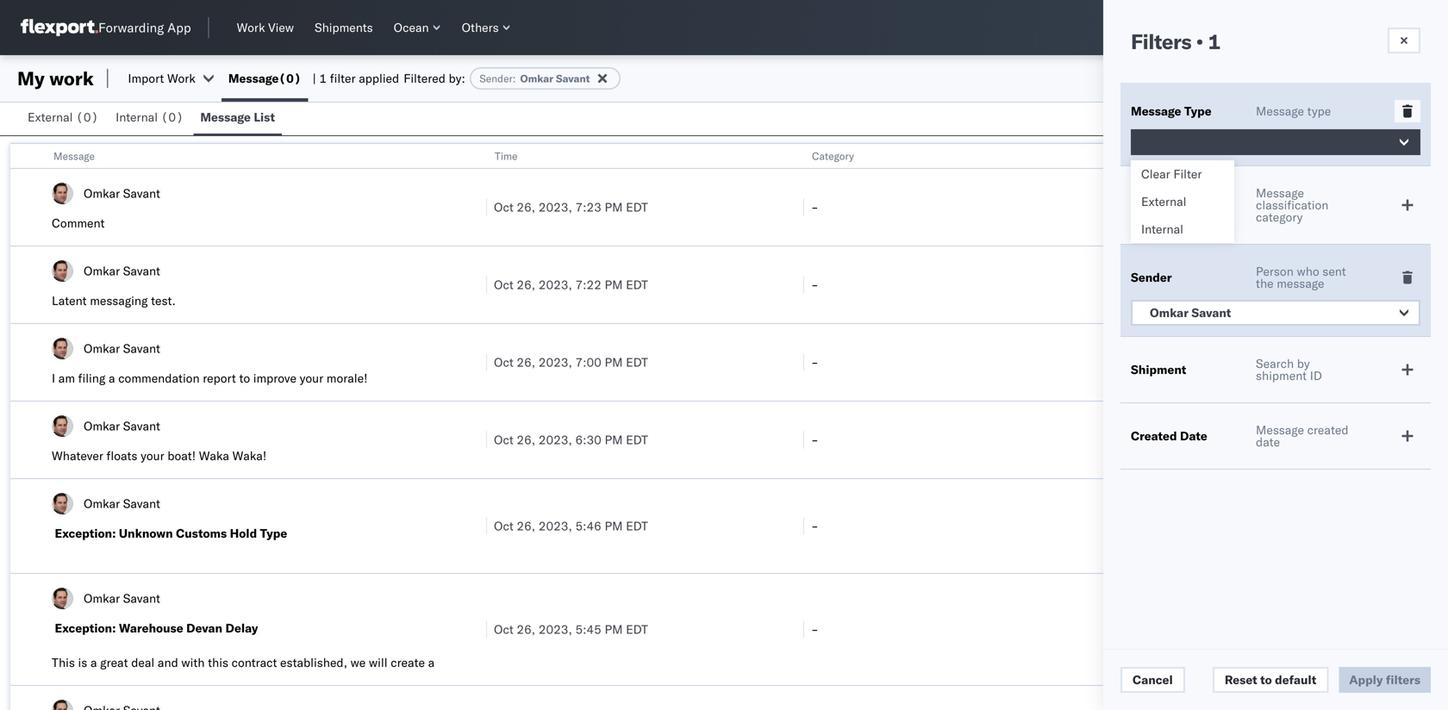 Task type: vqa. For each thing, say whether or not it's contained in the screenshot.
bottom updated
no



Task type: describe. For each thing, give the bounding box(es) containing it.
we
[[351, 655, 366, 671]]

cancel button
[[1121, 668, 1186, 693]]

improve
[[253, 371, 297, 386]]

this is a great deal and with this contract established, we will create a lucrative partnership.
[[52, 655, 435, 688]]

external for external (0)
[[28, 110, 73, 125]]

1 horizontal spatial category
[[1132, 198, 1184, 213]]

is
[[78, 655, 87, 671]]

- for oct 26, 2023, 7:23 pm edt
[[812, 200, 819, 215]]

(0) for internal (0)
[[161, 110, 184, 125]]

flex- for oct 26, 2023, 7:23 pm edt
[[1129, 200, 1165, 215]]

message for message type
[[1257, 103, 1305, 119]]

1 horizontal spatial a
[[109, 371, 115, 386]]

date
[[1257, 435, 1281, 450]]

list box containing clear filter
[[1132, 160, 1235, 243]]

search
[[1257, 356, 1295, 371]]

resize handle column header for category
[[1101, 144, 1121, 711]]

person who sent the message
[[1257, 264, 1347, 291]]

omkar right :
[[521, 72, 554, 85]]

warehouse
[[119, 621, 183, 636]]

message classification category
[[1257, 185, 1329, 225]]

whatever floats your boat! waka waka!
[[52, 448, 267, 464]]

1 horizontal spatial type
[[1185, 103, 1212, 119]]

omkar savant for oct 26, 2023, 7:22 pm edt
[[84, 263, 160, 279]]

edt for oct 26, 2023, 5:46 pm edt
[[626, 519, 648, 534]]

oct for oct 26, 2023, 7:00 pm edt
[[494, 355, 514, 370]]

0 horizontal spatial a
[[91, 655, 97, 671]]

- for oct 26, 2023, 5:46 pm edt
[[812, 519, 819, 534]]

sent
[[1323, 264, 1347, 279]]

import work
[[128, 71, 196, 86]]

internal (0)
[[116, 110, 184, 125]]

edt for oct 26, 2023, 7:00 pm edt
[[626, 355, 648, 370]]

hold
[[230, 526, 257, 541]]

edt for oct 26, 2023, 6:30 pm edt
[[626, 433, 648, 448]]

1 vertical spatial 1
[[319, 71, 327, 86]]

external for external
[[1142, 194, 1187, 209]]

work view
[[237, 20, 294, 35]]

app
[[167, 19, 191, 36]]

clear
[[1142, 166, 1171, 182]]

26, for oct 26, 2023, 7:23 pm edt
[[517, 200, 536, 215]]

external (0)
[[28, 110, 99, 125]]

oct for oct 26, 2023, 7:23 pm edt
[[494, 200, 514, 215]]

message for message type
[[1132, 103, 1182, 119]]

omkar savant for oct 26, 2023, 7:23 pm edt
[[84, 186, 160, 201]]

resize handle column header for time
[[783, 144, 804, 711]]

latent
[[52, 293, 87, 308]]

oct for oct 26, 2023, 5:45 pm edt
[[494, 622, 514, 637]]

omkar for oct 26, 2023, 5:46 pm edt
[[84, 496, 120, 511]]

edt for oct 26, 2023, 7:23 pm edt
[[626, 200, 648, 215]]

message (0)
[[228, 71, 301, 86]]

flex- 458574 for oct 26, 2023, 7:23 pm edt
[[1129, 200, 1210, 215]]

view
[[268, 20, 294, 35]]

work for my
[[49, 66, 94, 90]]

shipments link
[[308, 16, 380, 39]]

comment
[[52, 216, 105, 231]]

message for message (0)
[[228, 71, 279, 86]]

related
[[1130, 150, 1166, 163]]

report
[[203, 371, 236, 386]]

message
[[1278, 276, 1325, 291]]

message list button
[[193, 102, 282, 135]]

message for message created date
[[1257, 423, 1305, 438]]

contract
[[232, 655, 277, 671]]

time
[[495, 150, 518, 163]]

pm for 7:23
[[605, 200, 623, 215]]

0 horizontal spatial work
[[167, 71, 196, 86]]

- for oct 26, 2023, 6:30 pm edt
[[812, 433, 819, 448]]

6:30
[[576, 433, 602, 448]]

classification
[[1257, 198, 1329, 213]]

5:46
[[576, 519, 602, 534]]

exception: for exception: unknown customs hold type
[[55, 526, 116, 541]]

flex- for oct 26, 2023, 6:30 pm edt
[[1129, 433, 1165, 448]]

the
[[1257, 276, 1274, 291]]

7:00
[[576, 355, 602, 370]]

will
[[369, 655, 388, 671]]

savant for oct 26, 2023, 5:45 pm edt
[[123, 591, 160, 606]]

1854269
[[1165, 355, 1218, 370]]

created
[[1308, 423, 1349, 438]]

message list
[[200, 110, 275, 125]]

latent messaging test.
[[52, 293, 176, 308]]

internal for internal (0)
[[116, 110, 158, 125]]

savant for oct 26, 2023, 7:23 pm edt
[[123, 186, 160, 201]]

pm for 5:45
[[605, 622, 623, 637]]

flex- for oct 26, 2023, 7:22 pm edt
[[1129, 277, 1165, 292]]

oct 26, 2023, 7:23 pm edt
[[494, 200, 648, 215]]

i am filing a commendation report to improve your morale!
[[52, 371, 368, 386]]

message for message list
[[200, 110, 251, 125]]

this
[[208, 655, 229, 671]]

flex- 1854269
[[1129, 355, 1218, 370]]

458574 for oct 26, 2023, 7:22 pm edt
[[1165, 277, 1210, 292]]

default
[[1276, 673, 1317, 688]]

Search Shipments (/) text field
[[1162, 15, 1328, 41]]

flex- for oct 26, 2023, 7:00 pm edt
[[1129, 355, 1165, 370]]

pm for 5:46
[[605, 519, 623, 534]]

filing
[[78, 371, 106, 386]]

omkar savant button
[[1132, 300, 1421, 326]]

savant right :
[[556, 72, 590, 85]]

pm for 7:22
[[605, 277, 623, 292]]

resize handle column header for related work item/shipment
[[1418, 144, 1439, 711]]

26, for oct 26, 2023, 6:30 pm edt
[[517, 433, 536, 448]]

by
[[1298, 356, 1311, 371]]

shipment
[[1132, 362, 1187, 377]]

floats
[[107, 448, 138, 464]]

26, for oct 26, 2023, 5:45 pm edt
[[517, 622, 536, 637]]

list
[[254, 110, 275, 125]]

date
[[1181, 429, 1208, 444]]

applied
[[359, 71, 400, 86]]

import
[[128, 71, 164, 86]]

flex- 1366815
[[1129, 433, 1218, 448]]

oct for oct 26, 2023, 7:22 pm edt
[[494, 277, 514, 292]]

work for related
[[1168, 150, 1191, 163]]

internal (0) button
[[109, 102, 193, 135]]

edt for oct 26, 2023, 7:22 pm edt
[[626, 277, 648, 292]]

reset
[[1225, 673, 1258, 688]]



Task type: locate. For each thing, give the bounding box(es) containing it.
458574 down filter
[[1165, 200, 1210, 215]]

26,
[[517, 200, 536, 215], [517, 277, 536, 292], [517, 355, 536, 370], [517, 433, 536, 448], [517, 519, 536, 534], [517, 622, 536, 637]]

work up clear filter
[[1168, 150, 1191, 163]]

0 horizontal spatial sender
[[480, 72, 513, 85]]

4 - from the top
[[812, 433, 819, 448]]

resize handle column header
[[466, 144, 486, 711], [783, 144, 804, 711], [1101, 144, 1121, 711], [1418, 144, 1439, 711]]

edt for oct 26, 2023, 5:45 pm edt
[[626, 622, 648, 637]]

6 2023, from the top
[[539, 622, 573, 637]]

2 flex- 458574 from the top
[[1129, 277, 1210, 292]]

filtered
[[404, 71, 446, 86]]

your left boat!
[[141, 448, 164, 464]]

|
[[313, 71, 316, 86]]

5 edt from the top
[[626, 519, 648, 534]]

2 oct from the top
[[494, 277, 514, 292]]

morale!
[[327, 371, 368, 386]]

oct 26, 2023, 5:46 pm edt
[[494, 519, 648, 534]]

with
[[181, 655, 205, 671]]

2023, for 5:45
[[539, 622, 573, 637]]

1 vertical spatial work
[[167, 71, 196, 86]]

edt right 5:46
[[626, 519, 648, 534]]

2023, for 7:22
[[539, 277, 573, 292]]

this
[[52, 655, 75, 671]]

waka
[[199, 448, 229, 464]]

26, left 5:46
[[517, 519, 536, 534]]

omkar inside omkar savant button
[[1151, 305, 1189, 320]]

omkar down the floats at bottom left
[[84, 496, 120, 511]]

flex- left "date"
[[1129, 433, 1165, 448]]

savant up the whatever floats your boat! waka waka!
[[123, 419, 160, 434]]

work up the external (0)
[[49, 66, 94, 90]]

a
[[109, 371, 115, 386], [91, 655, 97, 671], [428, 655, 435, 671]]

1 oct from the top
[[494, 200, 514, 215]]

flexport. image
[[21, 19, 98, 36]]

savant down internal (0) button
[[123, 186, 160, 201]]

flex- 458574 up flex- 1854269
[[1129, 277, 1210, 292]]

message for message
[[53, 150, 95, 163]]

savant for oct 26, 2023, 5:46 pm edt
[[123, 496, 160, 511]]

internal down clear
[[1142, 222, 1184, 237]]

1 vertical spatial work
[[1168, 150, 1191, 163]]

omkar for oct 26, 2023, 6:30 pm edt
[[84, 419, 120, 434]]

filters • 1
[[1132, 28, 1221, 54]]

:
[[513, 72, 516, 85]]

created
[[1132, 429, 1178, 444]]

omkar savant for oct 26, 2023, 5:46 pm edt
[[84, 496, 160, 511]]

omkar for oct 26, 2023, 7:23 pm edt
[[84, 186, 120, 201]]

shipment
[[1257, 368, 1308, 383]]

1 right •
[[1209, 28, 1221, 54]]

pm right the '5:45'
[[605, 622, 623, 637]]

savant up unknown
[[123, 496, 160, 511]]

7:23
[[576, 200, 602, 215]]

0 horizontal spatial 1
[[319, 71, 327, 86]]

(0)
[[279, 71, 301, 86], [76, 110, 99, 125], [161, 110, 184, 125]]

1 horizontal spatial (0)
[[161, 110, 184, 125]]

0 vertical spatial external
[[28, 110, 73, 125]]

0 vertical spatial internal
[[116, 110, 158, 125]]

1 vertical spatial internal
[[1142, 222, 1184, 237]]

5 oct from the top
[[494, 519, 514, 534]]

2023, for 5:46
[[539, 519, 573, 534]]

omkar up warehouse
[[84, 591, 120, 606]]

omkar for oct 26, 2023, 7:22 pm edt
[[84, 263, 120, 279]]

1 vertical spatial sender
[[1132, 270, 1173, 285]]

exception: left unknown
[[55, 526, 116, 541]]

1 2023, from the top
[[539, 200, 573, 215]]

omkar savant for oct 26, 2023, 6:30 pm edt
[[84, 419, 160, 434]]

0 vertical spatial exception:
[[55, 526, 116, 541]]

omkar savant up messaging
[[84, 263, 160, 279]]

4 resize handle column header from the left
[[1418, 144, 1439, 711]]

| 1 filter applied filtered by:
[[313, 71, 466, 86]]

5 - from the top
[[812, 519, 819, 534]]

omkar for oct 26, 2023, 5:45 pm edt
[[84, 591, 120, 606]]

1 vertical spatial 458574
[[1165, 277, 1210, 292]]

2023, left 5:46
[[539, 519, 573, 534]]

oct for oct 26, 2023, 6:30 pm edt
[[494, 433, 514, 448]]

1 horizontal spatial sender
[[1132, 270, 1173, 285]]

omkar savant up warehouse
[[84, 591, 160, 606]]

oct 26, 2023, 5:45 pm edt
[[494, 622, 648, 637]]

partnership.
[[102, 673, 169, 688]]

oct for oct 26, 2023, 5:46 pm edt
[[494, 519, 514, 534]]

1 flex- 458574 from the top
[[1129, 200, 1210, 215]]

cancel
[[1133, 673, 1174, 688]]

related work item/shipment
[[1130, 150, 1264, 163]]

unknown
[[119, 526, 173, 541]]

oct down time
[[494, 200, 514, 215]]

0 vertical spatial to
[[239, 371, 250, 386]]

1 horizontal spatial to
[[1261, 673, 1273, 688]]

a right filing
[[109, 371, 115, 386]]

0 horizontal spatial your
[[141, 448, 164, 464]]

flex- up flex- 1854269
[[1129, 277, 1165, 292]]

item/shipment
[[1194, 150, 1264, 163]]

type
[[1185, 103, 1212, 119], [260, 526, 287, 541]]

oct left 6:30
[[494, 433, 514, 448]]

3 pm from the top
[[605, 355, 623, 370]]

1 vertical spatial type
[[260, 526, 287, 541]]

1 - from the top
[[812, 200, 819, 215]]

create
[[391, 655, 425, 671]]

exception: unknown customs hold type
[[55, 526, 287, 541]]

1 horizontal spatial work
[[237, 20, 265, 35]]

1 horizontal spatial your
[[300, 371, 324, 386]]

2023, left 7:00
[[539, 355, 573, 370]]

26, for oct 26, 2023, 5:46 pm edt
[[517, 519, 536, 534]]

1 vertical spatial category
[[1132, 198, 1184, 213]]

flex- 458574
[[1129, 200, 1210, 215], [1129, 277, 1210, 292]]

oct 26, 2023, 7:22 pm edt
[[494, 277, 648, 292]]

message inside "message created date"
[[1257, 423, 1305, 438]]

0 horizontal spatial internal
[[116, 110, 158, 125]]

3 - from the top
[[812, 355, 819, 370]]

filters
[[1132, 28, 1192, 54]]

am
[[58, 371, 75, 386]]

omkar for oct 26, 2023, 7:00 pm edt
[[84, 341, 120, 356]]

(0) down import work
[[161, 110, 184, 125]]

omkar savant up unknown
[[84, 496, 160, 511]]

pm for 6:30
[[605, 433, 623, 448]]

3 resize handle column header from the left
[[1101, 144, 1121, 711]]

1 vertical spatial to
[[1261, 673, 1273, 688]]

5:45
[[576, 622, 602, 637]]

category
[[1257, 210, 1304, 225]]

oct left 5:46
[[494, 519, 514, 534]]

message up category
[[1257, 185, 1305, 201]]

1 vertical spatial external
[[1142, 194, 1187, 209]]

2 - from the top
[[812, 277, 819, 292]]

my work
[[17, 66, 94, 90]]

26, for oct 26, 2023, 7:00 pm edt
[[517, 355, 536, 370]]

your left morale!
[[300, 371, 324, 386]]

3 oct from the top
[[494, 355, 514, 370]]

- for oct 26, 2023, 5:45 pm edt
[[812, 622, 819, 637]]

edt right 7:00
[[626, 355, 648, 370]]

0 horizontal spatial (0)
[[76, 110, 99, 125]]

savant up commendation
[[123, 341, 160, 356]]

flex- 458574 for oct 26, 2023, 7:22 pm edt
[[1129, 277, 1210, 292]]

2 exception: from the top
[[55, 621, 116, 636]]

filter
[[1174, 166, 1203, 182]]

flex- down clear
[[1129, 200, 1165, 215]]

26, left the '5:45'
[[517, 622, 536, 637]]

customs
[[176, 526, 227, 541]]

search by shipment id
[[1257, 356, 1323, 383]]

1 right |
[[319, 71, 327, 86]]

oct 26, 2023, 6:30 pm edt
[[494, 433, 648, 448]]

0 horizontal spatial external
[[28, 110, 73, 125]]

omkar up the floats at bottom left
[[84, 419, 120, 434]]

clear filter
[[1142, 166, 1203, 182]]

to right reset
[[1261, 673, 1273, 688]]

26, left the 7:22
[[517, 277, 536, 292]]

pm right 7:23
[[605, 200, 623, 215]]

omkar savant up the floats at bottom left
[[84, 419, 160, 434]]

458574 for oct 26, 2023, 7:23 pm edt
[[1165, 200, 1210, 215]]

1 horizontal spatial internal
[[1142, 222, 1184, 237]]

edt right 7:23
[[626, 200, 648, 215]]

2 horizontal spatial a
[[428, 655, 435, 671]]

list box
[[1132, 160, 1235, 243]]

26, down time
[[517, 200, 536, 215]]

0 vertical spatial 1
[[1209, 28, 1221, 54]]

2 26, from the top
[[517, 277, 536, 292]]

edt
[[626, 200, 648, 215], [626, 277, 648, 292], [626, 355, 648, 370], [626, 433, 648, 448], [626, 519, 648, 534], [626, 622, 648, 637]]

7:22
[[576, 277, 602, 292]]

message type
[[1257, 103, 1332, 119]]

internal
[[116, 110, 158, 125], [1142, 222, 1184, 237]]

1 26, from the top
[[517, 200, 536, 215]]

ocean button
[[387, 16, 448, 39]]

ocean
[[394, 20, 429, 35]]

savant up test.
[[123, 263, 160, 279]]

pm right 5:46
[[605, 519, 623, 534]]

omkar up flex- 1854269
[[1151, 305, 1189, 320]]

edt right the 7:22
[[626, 277, 648, 292]]

5 26, from the top
[[517, 519, 536, 534]]

1 vertical spatial exception:
[[55, 621, 116, 636]]

devan
[[186, 621, 223, 636]]

message inside message classification category
[[1257, 185, 1305, 201]]

edt right 6:30
[[626, 433, 648, 448]]

(0) down my work
[[76, 110, 99, 125]]

exception: warehouse devan delay
[[55, 621, 258, 636]]

savant for oct 26, 2023, 7:22 pm edt
[[123, 263, 160, 279]]

my
[[17, 66, 45, 90]]

26, left 6:30
[[517, 433, 536, 448]]

and
[[158, 655, 178, 671]]

created date
[[1132, 429, 1208, 444]]

0 horizontal spatial type
[[260, 526, 287, 541]]

internal inside button
[[116, 110, 158, 125]]

others button
[[455, 16, 518, 39]]

savant up 1854269
[[1192, 305, 1232, 320]]

omkar savant up 1854269
[[1151, 305, 1232, 320]]

6 26, from the top
[[517, 622, 536, 637]]

•
[[1197, 28, 1204, 54]]

external down clear filter
[[1142, 194, 1187, 209]]

1 resize handle column header from the left
[[466, 144, 486, 711]]

0 horizontal spatial category
[[812, 150, 855, 163]]

messaging
[[90, 293, 148, 308]]

work
[[49, 66, 94, 90], [1168, 150, 1191, 163]]

1 edt from the top
[[626, 200, 648, 215]]

pm for 7:00
[[605, 355, 623, 370]]

0 horizontal spatial work
[[49, 66, 94, 90]]

1366815
[[1165, 433, 1218, 448]]

4 edt from the top
[[626, 433, 648, 448]]

flex- up the created
[[1129, 355, 1165, 370]]

0 vertical spatial work
[[49, 66, 94, 90]]

1 pm from the top
[[605, 200, 623, 215]]

4 oct from the top
[[494, 433, 514, 448]]

2 2023, from the top
[[539, 277, 573, 292]]

message up related
[[1132, 103, 1182, 119]]

resize handle column header for message
[[466, 144, 486, 711]]

(0) for message (0)
[[279, 71, 301, 86]]

message type
[[1132, 103, 1212, 119]]

2023, for 6:30
[[539, 433, 573, 448]]

26, left 7:00
[[517, 355, 536, 370]]

6 edt from the top
[[626, 622, 648, 637]]

oct 26, 2023, 7:00 pm edt
[[494, 355, 648, 370]]

omkar up filing
[[84, 341, 120, 356]]

5 pm from the top
[[605, 519, 623, 534]]

message up list
[[228, 71, 279, 86]]

edt right the '5:45'
[[626, 622, 648, 637]]

savant inside button
[[1192, 305, 1232, 320]]

type right the hold
[[260, 526, 287, 541]]

import work button
[[128, 71, 196, 86]]

0 horizontal spatial to
[[239, 371, 250, 386]]

internal down 'import'
[[116, 110, 158, 125]]

1 458574 from the top
[[1165, 200, 1210, 215]]

shipments
[[315, 20, 373, 35]]

2 flex- from the top
[[1129, 277, 1165, 292]]

whatever
[[52, 448, 103, 464]]

who
[[1298, 264, 1320, 279]]

2023, left the 7:22
[[539, 277, 573, 292]]

26, for oct 26, 2023, 7:22 pm edt
[[517, 277, 536, 292]]

2023,
[[539, 200, 573, 215], [539, 277, 573, 292], [539, 355, 573, 370], [539, 433, 573, 448], [539, 519, 573, 534], [539, 622, 573, 637]]

-
[[812, 200, 819, 215], [812, 277, 819, 292], [812, 355, 819, 370], [812, 433, 819, 448], [812, 519, 819, 534], [812, 622, 819, 637]]

omkar savant for oct 26, 2023, 7:00 pm edt
[[84, 341, 160, 356]]

2 horizontal spatial (0)
[[279, 71, 301, 86]]

pm right 6:30
[[605, 433, 623, 448]]

1 exception: from the top
[[55, 526, 116, 541]]

oct left the 7:22
[[494, 277, 514, 292]]

external inside button
[[28, 110, 73, 125]]

- for oct 26, 2023, 7:00 pm edt
[[812, 355, 819, 370]]

message left list
[[200, 110, 251, 125]]

0 vertical spatial flex- 458574
[[1129, 200, 1210, 215]]

test.
[[151, 293, 176, 308]]

1 vertical spatial flex- 458574
[[1129, 277, 1210, 292]]

work right 'import'
[[167, 71, 196, 86]]

omkar savant inside omkar savant button
[[1151, 305, 1232, 320]]

2023, left 6:30
[[539, 433, 573, 448]]

person
[[1257, 264, 1294, 279]]

4 26, from the top
[[517, 433, 536, 448]]

sender for sender
[[1132, 270, 1173, 285]]

flex- 458574 down clear filter
[[1129, 200, 1210, 215]]

sender
[[480, 72, 513, 85], [1132, 270, 1173, 285]]

1 vertical spatial your
[[141, 448, 164, 464]]

message down external (0) button at the left top of page
[[53, 150, 95, 163]]

458574
[[1165, 200, 1210, 215], [1165, 277, 1210, 292]]

a right is
[[91, 655, 97, 671]]

external (0) button
[[21, 102, 109, 135]]

4 2023, from the top
[[539, 433, 573, 448]]

6 pm from the top
[[605, 622, 623, 637]]

pm
[[605, 200, 623, 215], [605, 277, 623, 292], [605, 355, 623, 370], [605, 433, 623, 448], [605, 519, 623, 534], [605, 622, 623, 637]]

2 resize handle column header from the left
[[783, 144, 804, 711]]

work left view
[[237, 20, 265, 35]]

exception: up is
[[55, 621, 116, 636]]

0 vertical spatial category
[[812, 150, 855, 163]]

3 edt from the top
[[626, 355, 648, 370]]

great
[[100, 655, 128, 671]]

exception: for exception: warehouse devan delay
[[55, 621, 116, 636]]

oct left the '5:45'
[[494, 622, 514, 637]]

2 458574 from the top
[[1165, 277, 1210, 292]]

a right create
[[428, 655, 435, 671]]

id
[[1311, 368, 1323, 383]]

type
[[1308, 103, 1332, 119]]

omkar savant for oct 26, 2023, 5:45 pm edt
[[84, 591, 160, 606]]

message inside button
[[200, 110, 251, 125]]

filter
[[330, 71, 356, 86]]

sender : omkar savant
[[480, 72, 590, 85]]

omkar savant up comment
[[84, 186, 160, 201]]

0 vertical spatial sender
[[480, 72, 513, 85]]

2023, for 7:23
[[539, 200, 573, 215]]

3 2023, from the top
[[539, 355, 573, 370]]

to right report
[[239, 371, 250, 386]]

1 flex- from the top
[[1129, 200, 1165, 215]]

savant for oct 26, 2023, 6:30 pm edt
[[123, 419, 160, 434]]

2023, left the '5:45'
[[539, 622, 573, 637]]

1 horizontal spatial 1
[[1209, 28, 1221, 54]]

message left created
[[1257, 423, 1305, 438]]

1 horizontal spatial work
[[1168, 150, 1191, 163]]

4 flex- from the top
[[1129, 433, 1165, 448]]

omkar up 'latent messaging test.'
[[84, 263, 120, 279]]

2 pm from the top
[[605, 277, 623, 292]]

6 - from the top
[[812, 622, 819, 637]]

sender for sender : omkar savant
[[480, 72, 513, 85]]

5 2023, from the top
[[539, 519, 573, 534]]

omkar up comment
[[84, 186, 120, 201]]

pm right the 7:22
[[605, 277, 623, 292]]

type up 'related work item/shipment'
[[1185, 103, 1212, 119]]

(0) for external (0)
[[76, 110, 99, 125]]

3 flex- from the top
[[1129, 355, 1165, 370]]

message left "type"
[[1257, 103, 1305, 119]]

458574 up 1854269
[[1165, 277, 1210, 292]]

external down my work
[[28, 110, 73, 125]]

(0) left |
[[279, 71, 301, 86]]

1 horizontal spatial external
[[1142, 194, 1187, 209]]

2 edt from the top
[[626, 277, 648, 292]]

2023, for 7:00
[[539, 355, 573, 370]]

- for oct 26, 2023, 7:22 pm edt
[[812, 277, 819, 292]]

0 vertical spatial your
[[300, 371, 324, 386]]

omkar savant up filing
[[84, 341, 160, 356]]

internal for internal
[[1142, 222, 1184, 237]]

forwarding app link
[[21, 19, 191, 36]]

omkar savant
[[84, 186, 160, 201], [84, 263, 160, 279], [1151, 305, 1232, 320], [84, 341, 160, 356], [84, 419, 160, 434], [84, 496, 160, 511], [84, 591, 160, 606]]

0 vertical spatial type
[[1185, 103, 1212, 119]]

message for message classification category
[[1257, 185, 1305, 201]]

6 oct from the top
[[494, 622, 514, 637]]

0 vertical spatial work
[[237, 20, 265, 35]]

i
[[52, 371, 55, 386]]

2023, left 7:23
[[539, 200, 573, 215]]

pm right 7:00
[[605, 355, 623, 370]]

4 pm from the top
[[605, 433, 623, 448]]

to inside button
[[1261, 673, 1273, 688]]

forwarding app
[[98, 19, 191, 36]]

forwarding
[[98, 19, 164, 36]]

commendation
[[118, 371, 200, 386]]

0 vertical spatial 458574
[[1165, 200, 1210, 215]]

established,
[[280, 655, 348, 671]]

savant up warehouse
[[123, 591, 160, 606]]

oct left 7:00
[[494, 355, 514, 370]]

3 26, from the top
[[517, 355, 536, 370]]

flex-
[[1129, 200, 1165, 215], [1129, 277, 1165, 292], [1129, 355, 1165, 370], [1129, 433, 1165, 448]]

savant for oct 26, 2023, 7:00 pm edt
[[123, 341, 160, 356]]



